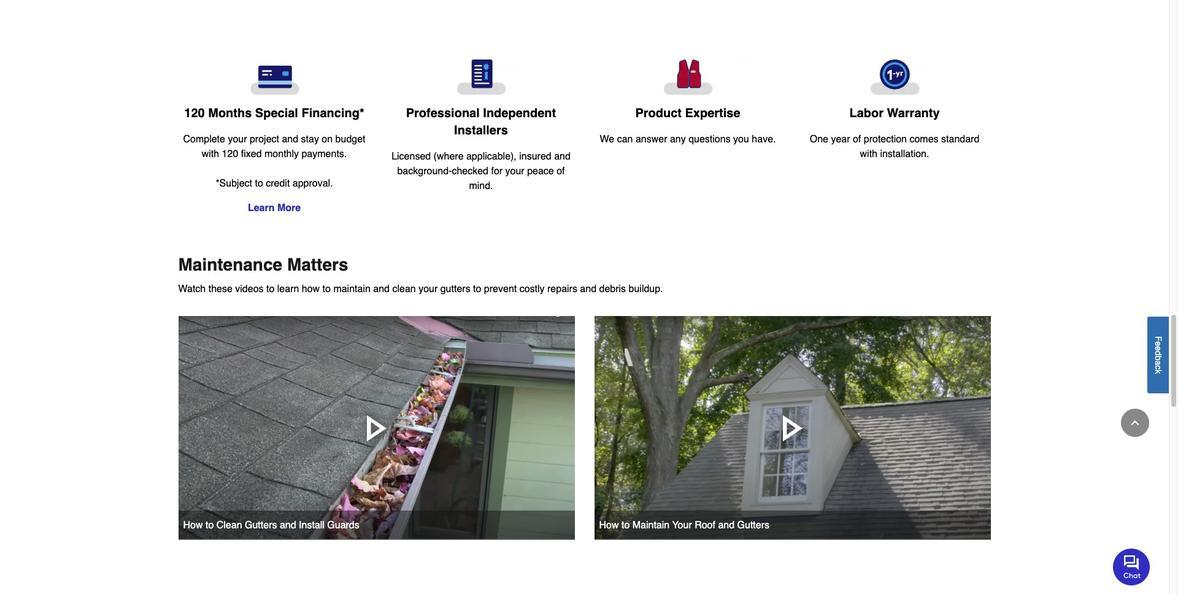 Task type: locate. For each thing, give the bounding box(es) containing it.
with
[[202, 149, 219, 160], [860, 149, 878, 160]]

months
[[208, 106, 252, 120]]

labor
[[850, 106, 884, 120]]

e up b
[[1154, 346, 1164, 351]]

and
[[282, 134, 298, 145], [554, 151, 571, 162], [373, 284, 390, 295], [580, 284, 597, 295], [280, 520, 296, 531], [718, 520, 735, 531]]

installation.
[[880, 149, 930, 160]]

1 gutters from the left
[[245, 520, 277, 531]]

how to clean gutters and install guards button
[[178, 316, 575, 540]]

e up d
[[1154, 341, 1164, 346]]

how left 'maintain'
[[599, 520, 619, 531]]

2 gutters from the left
[[737, 520, 770, 531]]

of right year
[[853, 134, 861, 145]]

1 horizontal spatial how
[[599, 520, 619, 531]]

1 horizontal spatial with
[[860, 149, 878, 160]]

120 up complete
[[184, 106, 205, 120]]

to inside "button"
[[622, 520, 630, 531]]

1 horizontal spatial of
[[853, 134, 861, 145]]

1 horizontal spatial 120
[[222, 149, 238, 160]]

how to maintain your roof and gutters button
[[594, 316, 991, 540]]

to left clean
[[206, 520, 214, 531]]

maintain
[[633, 520, 670, 531]]

independent
[[483, 106, 556, 120]]

chat invite button image
[[1113, 548, 1151, 585]]

0 horizontal spatial of
[[557, 166, 565, 177]]

budget
[[335, 134, 366, 145]]

2 vertical spatial your
[[419, 284, 438, 295]]

one
[[810, 134, 829, 145]]

complete your project and stay on budget with 120 fixed monthly payments.
[[183, 134, 366, 160]]

to left 'credit'
[[255, 178, 263, 189]]

licensed
[[392, 151, 431, 162]]

how to maintain your roof and gutters
[[599, 520, 770, 531]]

0 horizontal spatial how
[[183, 520, 203, 531]]

0 horizontal spatial gutters
[[245, 520, 277, 531]]

c
[[1154, 365, 1164, 369]]

fixed
[[241, 149, 262, 160]]

a blue 1-year labor warranty icon. image
[[801, 60, 988, 95]]

a dark blue background check icon. image
[[388, 60, 575, 95]]

how
[[183, 520, 203, 531], [599, 520, 619, 531]]

financing*
[[302, 106, 364, 120]]

have.
[[752, 134, 776, 145]]

120 months special financing*
[[184, 106, 364, 120]]

0 horizontal spatial your
[[228, 134, 247, 145]]

of inside the licensed (where applicable), insured and background-checked for your peace of mind.
[[557, 166, 565, 177]]

with down protection
[[860, 149, 878, 160]]

and left install
[[280, 520, 296, 531]]

with down complete
[[202, 149, 219, 160]]

credit
[[266, 178, 290, 189]]

of
[[853, 134, 861, 145], [557, 166, 565, 177]]

1 how from the left
[[183, 520, 203, 531]]

*subject to credit approval.
[[216, 178, 333, 189]]

labor warranty
[[850, 106, 940, 120]]

background-
[[397, 166, 452, 177]]

gutters
[[441, 284, 471, 295]]

b
[[1154, 356, 1164, 360]]

2 how from the left
[[599, 520, 619, 531]]

d
[[1154, 351, 1164, 356]]

how inside button
[[183, 520, 203, 531]]

a video about how to maintain your roof and gutters. image
[[594, 316, 991, 540]]

how left clean
[[183, 520, 203, 531]]

0 vertical spatial of
[[853, 134, 861, 145]]

clean
[[217, 520, 242, 531]]

f
[[1154, 336, 1164, 341]]

2 horizontal spatial your
[[505, 166, 525, 177]]

your right clean
[[419, 284, 438, 295]]

1 horizontal spatial gutters
[[737, 520, 770, 531]]

with inside one year of protection comes standard with installation.
[[860, 149, 878, 160]]

learn
[[248, 203, 275, 214]]

prevent
[[484, 284, 517, 295]]

stay
[[301, 134, 319, 145]]

year
[[831, 134, 850, 145]]

to
[[255, 178, 263, 189], [266, 284, 275, 295], [323, 284, 331, 295], [473, 284, 481, 295], [206, 520, 214, 531], [622, 520, 630, 531]]

0 vertical spatial 120
[[184, 106, 205, 120]]

120 left fixed
[[222, 149, 238, 160]]

gutters right clean
[[245, 520, 277, 531]]

and right insured
[[554, 151, 571, 162]]

e
[[1154, 341, 1164, 346], [1154, 346, 1164, 351]]

questions
[[689, 134, 731, 145]]

gutters right the roof
[[737, 520, 770, 531]]

scroll to top element
[[1121, 409, 1150, 437]]

for
[[491, 166, 503, 177]]

your up fixed
[[228, 134, 247, 145]]

complete
[[183, 134, 225, 145]]

of right peace at left top
[[557, 166, 565, 177]]

peace
[[527, 166, 554, 177]]

your right for
[[505, 166, 525, 177]]

and right the roof
[[718, 520, 735, 531]]

1 with from the left
[[202, 149, 219, 160]]

gutters inside button
[[245, 520, 277, 531]]

your
[[228, 134, 247, 145], [505, 166, 525, 177], [419, 284, 438, 295]]

watch
[[178, 284, 206, 295]]

a video explaining how to clean and install gutter guards. image
[[178, 316, 575, 540]]

warranty
[[887, 106, 940, 120]]

0 vertical spatial your
[[228, 134, 247, 145]]

on
[[322, 134, 333, 145]]

0 horizontal spatial with
[[202, 149, 219, 160]]

of inside one year of protection comes standard with installation.
[[853, 134, 861, 145]]

1 vertical spatial your
[[505, 166, 525, 177]]

and inside the licensed (where applicable), insured and background-checked for your peace of mind.
[[554, 151, 571, 162]]

and inside complete your project and stay on budget with 120 fixed monthly payments.
[[282, 134, 298, 145]]

to left 'maintain'
[[622, 520, 630, 531]]

professional
[[406, 106, 480, 120]]

120
[[184, 106, 205, 120], [222, 149, 238, 160]]

matters
[[287, 255, 348, 275]]

buildup.
[[629, 284, 663, 295]]

f e e d b a c k
[[1154, 336, 1164, 374]]

we
[[600, 134, 615, 145]]

and up monthly
[[282, 134, 298, 145]]

1 vertical spatial 120
[[222, 149, 238, 160]]

how inside "button"
[[599, 520, 619, 531]]

payments.
[[302, 149, 347, 160]]

gutters
[[245, 520, 277, 531], [737, 520, 770, 531]]

1 vertical spatial of
[[557, 166, 565, 177]]

product
[[636, 106, 682, 120]]

debris
[[599, 284, 626, 295]]

comes
[[910, 134, 939, 145]]

how to clean gutters and install guards
[[183, 520, 360, 531]]

2 with from the left
[[860, 149, 878, 160]]



Task type: describe. For each thing, give the bounding box(es) containing it.
maintain
[[334, 284, 371, 295]]

costly
[[520, 284, 545, 295]]

installers
[[454, 123, 508, 138]]

with inside complete your project and stay on budget with 120 fixed monthly payments.
[[202, 149, 219, 160]]

chevron up image
[[1129, 417, 1142, 429]]

protection
[[864, 134, 907, 145]]

roof
[[695, 520, 716, 531]]

monthly
[[265, 149, 299, 160]]

a lowe's red vest icon. image
[[594, 60, 782, 95]]

watch these videos to learn how to maintain and clean your gutters to prevent costly repairs and debris buildup.
[[178, 284, 663, 295]]

how for how to maintain your roof and gutters
[[599, 520, 619, 531]]

maintenance matters
[[178, 255, 348, 275]]

clean
[[392, 284, 416, 295]]

one year of protection comes standard with installation.
[[810, 134, 980, 160]]

to right gutters
[[473, 284, 481, 295]]

a
[[1154, 360, 1164, 365]]

f e e d b a c k button
[[1148, 316, 1169, 393]]

how
[[302, 284, 320, 295]]

repairs
[[547, 284, 578, 295]]

1 e from the top
[[1154, 341, 1164, 346]]

*subject
[[216, 178, 252, 189]]

answer
[[636, 134, 667, 145]]

learn
[[277, 284, 299, 295]]

0 horizontal spatial 120
[[184, 106, 205, 120]]

standard
[[942, 134, 980, 145]]

guards
[[327, 520, 360, 531]]

special
[[255, 106, 298, 120]]

more
[[277, 203, 301, 214]]

learn more link
[[248, 203, 301, 214]]

your
[[672, 520, 692, 531]]

how for how to clean gutters and install guards
[[183, 520, 203, 531]]

your inside complete your project and stay on budget with 120 fixed monthly payments.
[[228, 134, 247, 145]]

and inside "button"
[[718, 520, 735, 531]]

k
[[1154, 369, 1164, 374]]

can
[[617, 134, 633, 145]]

these
[[209, 284, 233, 295]]

mind.
[[469, 181, 493, 192]]

and inside button
[[280, 520, 296, 531]]

install
[[299, 520, 325, 531]]

a dark blue credit card icon. image
[[181, 60, 368, 95]]

to inside button
[[206, 520, 214, 531]]

project
[[250, 134, 279, 145]]

we can answer any questions you have.
[[600, 134, 776, 145]]

to left learn
[[266, 284, 275, 295]]

learn more
[[248, 203, 301, 214]]

checked
[[452, 166, 489, 177]]

2 e from the top
[[1154, 346, 1164, 351]]

1 horizontal spatial your
[[419, 284, 438, 295]]

product expertise
[[636, 106, 741, 120]]

any
[[670, 134, 686, 145]]

(where
[[434, 151, 464, 162]]

expertise
[[685, 106, 741, 120]]

insured
[[519, 151, 552, 162]]

professional independent installers
[[406, 106, 556, 138]]

gutters inside "button"
[[737, 520, 770, 531]]

to right how
[[323, 284, 331, 295]]

120 inside complete your project and stay on budget with 120 fixed monthly payments.
[[222, 149, 238, 160]]

you
[[734, 134, 749, 145]]

licensed (where applicable), insured and background-checked for your peace of mind.
[[392, 151, 571, 192]]

your inside the licensed (where applicable), insured and background-checked for your peace of mind.
[[505, 166, 525, 177]]

videos
[[235, 284, 264, 295]]

applicable),
[[466, 151, 517, 162]]

maintenance
[[178, 255, 282, 275]]

and left clean
[[373, 284, 390, 295]]

approval.
[[293, 178, 333, 189]]

and left debris
[[580, 284, 597, 295]]



Task type: vqa. For each thing, say whether or not it's contained in the screenshot.
chevron right icon related to Plumbing
no



